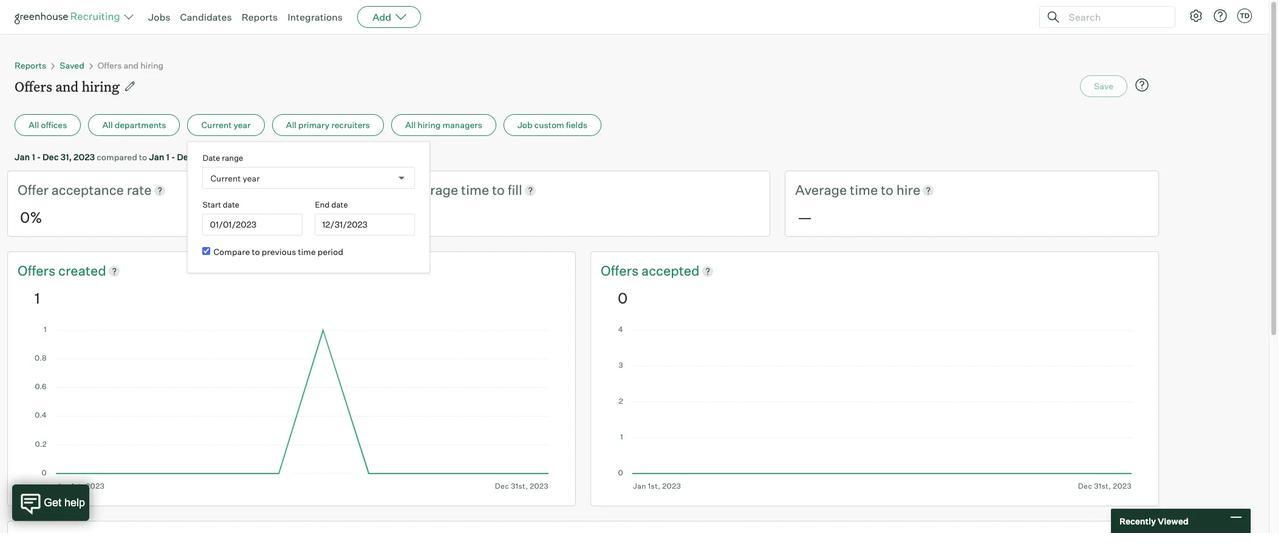 Task type: locate. For each thing, give the bounding box(es) containing it.
jan up offer on the top
[[15, 152, 30, 162]]

1 — from the left
[[409, 208, 424, 227]]

0 vertical spatial current
[[201, 120, 232, 130]]

hiring left 'managers'
[[418, 120, 441, 130]]

td button
[[1238, 9, 1253, 23]]

time left the hire
[[850, 182, 878, 198]]

and up edit image
[[124, 60, 139, 71]]

1 horizontal spatial time
[[461, 182, 489, 198]]

hiring
[[141, 60, 164, 71], [82, 77, 120, 95], [418, 120, 441, 130]]

1 vertical spatial hiring
[[82, 77, 120, 95]]

2 offers link from the left
[[601, 262, 642, 281]]

31, left 2022 at the left top of page
[[195, 152, 206, 162]]

offers and hiring
[[98, 60, 164, 71], [15, 77, 120, 95]]

1 horizontal spatial xychart image
[[618, 327, 1132, 491]]

1 horizontal spatial dec
[[177, 152, 193, 162]]

date right start
[[223, 200, 240, 210]]

date right end
[[332, 200, 348, 210]]

all hiring managers
[[405, 120, 483, 130]]

and
[[124, 60, 139, 71], [55, 77, 79, 95]]

1 31, from the left
[[60, 152, 72, 162]]

offers up 0
[[601, 262, 642, 279]]

accepted
[[642, 262, 700, 279]]

time left fill
[[461, 182, 489, 198]]

- left date
[[171, 152, 175, 162]]

0 horizontal spatial average time to
[[407, 182, 508, 198]]

2 date from the left
[[332, 200, 348, 210]]

1 horizontal spatial jan
[[149, 152, 164, 162]]

2 average from the left
[[796, 182, 847, 198]]

0 vertical spatial year
[[234, 120, 251, 130]]

hire
[[897, 182, 921, 198]]

2 31, from the left
[[195, 152, 206, 162]]

start
[[203, 200, 221, 210]]

xychart image for 0
[[618, 327, 1132, 491]]

offers
[[98, 60, 122, 71], [15, 77, 52, 95], [18, 262, 58, 279], [601, 262, 642, 279]]

1 horizontal spatial and
[[124, 60, 139, 71]]

hiring left edit image
[[82, 77, 120, 95]]

0 vertical spatial offers and hiring
[[98, 60, 164, 71]]

1 horizontal spatial 31,
[[195, 152, 206, 162]]

all for all offices
[[29, 120, 39, 130]]

current year button
[[187, 114, 265, 136]]

current year up 2022 at the left top of page
[[201, 120, 251, 130]]

1 horizontal spatial offers link
[[601, 262, 642, 281]]

reports link left saved
[[15, 60, 46, 71]]

to
[[139, 152, 147, 162], [492, 182, 505, 198], [881, 182, 894, 198], [252, 247, 260, 257]]

- down all offices button
[[37, 152, 41, 162]]

offers right saved
[[98, 60, 122, 71]]

2 horizontal spatial hiring
[[418, 120, 441, 130]]

all inside 'button'
[[286, 120, 297, 130]]

1 horizontal spatial hiring
[[141, 60, 164, 71]]

0 horizontal spatial jan
[[15, 152, 30, 162]]

0 horizontal spatial —
[[409, 208, 424, 227]]

offers link up 0
[[601, 262, 642, 281]]

hiring inside button
[[418, 120, 441, 130]]

all offices
[[29, 120, 67, 130]]

1 xychart image from the left
[[35, 327, 549, 491]]

0 horizontal spatial xychart image
[[35, 327, 549, 491]]

recruiters
[[331, 120, 370, 130]]

2 jan from the left
[[149, 152, 164, 162]]

all for all hiring managers
[[405, 120, 416, 130]]

current
[[201, 120, 232, 130], [211, 173, 241, 183]]

2 xychart image from the left
[[618, 327, 1132, 491]]

1 vertical spatial reports
[[15, 60, 46, 71]]

0 horizontal spatial date
[[223, 200, 240, 210]]

time
[[461, 182, 489, 198], [850, 182, 878, 198], [298, 247, 316, 257]]

2 all from the left
[[102, 120, 113, 130]]

current year inside button
[[201, 120, 251, 130]]

dec
[[43, 152, 59, 162], [177, 152, 193, 162]]

31, left "2023"
[[60, 152, 72, 162]]

offers link
[[18, 262, 58, 281], [601, 262, 642, 281]]

saved link
[[60, 60, 84, 71]]

1
[[32, 152, 35, 162], [166, 152, 170, 162], [35, 289, 40, 307]]

—
[[409, 208, 424, 227], [798, 208, 813, 227]]

2022
[[208, 152, 229, 162]]

all primary recruiters
[[286, 120, 370, 130]]

job custom fields button
[[504, 114, 602, 136]]

1 vertical spatial current year
[[211, 173, 260, 183]]

0 horizontal spatial 31,
[[60, 152, 72, 162]]

average
[[407, 182, 458, 198], [796, 182, 847, 198]]

end date
[[315, 200, 348, 210]]

1 horizontal spatial date
[[332, 200, 348, 210]]

dec down all offices button
[[43, 152, 59, 162]]

all offices button
[[15, 114, 81, 136]]

offers link down 0%
[[18, 262, 58, 281]]

1 horizontal spatial average time to
[[796, 182, 897, 198]]

range
[[222, 153, 243, 163]]

reports left saved
[[15, 60, 46, 71]]

offers up all offices
[[15, 77, 52, 95]]

1 horizontal spatial reports
[[242, 11, 278, 23]]

compare to previous time period
[[214, 247, 343, 257]]

2 horizontal spatial time
[[850, 182, 878, 198]]

jobs
[[148, 11, 170, 23]]

0 horizontal spatial average
[[407, 182, 458, 198]]

current down date range
[[211, 173, 241, 183]]

to left previous
[[252, 247, 260, 257]]

date range
[[203, 153, 243, 163]]

to left the hire
[[881, 182, 894, 198]]

period
[[318, 247, 343, 257]]

year down range
[[243, 173, 260, 183]]

4 all from the left
[[405, 120, 416, 130]]

saved
[[60, 60, 84, 71]]

jan down departments
[[149, 152, 164, 162]]

hiring down jobs
[[141, 60, 164, 71]]

1 horizontal spatial —
[[798, 208, 813, 227]]

xychart image
[[35, 327, 549, 491], [618, 327, 1132, 491]]

1 - from the left
[[37, 152, 41, 162]]

td button
[[1236, 6, 1255, 26]]

start date
[[203, 200, 240, 210]]

average time to for fill
[[407, 182, 508, 198]]

edit image
[[124, 80, 136, 93]]

0 horizontal spatial time
[[298, 247, 316, 257]]

1 horizontal spatial average
[[796, 182, 847, 198]]

offers and hiring down saved
[[15, 77, 120, 95]]

1 vertical spatial and
[[55, 77, 79, 95]]

and down saved
[[55, 77, 79, 95]]

recently
[[1120, 516, 1157, 527]]

dec left date
[[177, 152, 193, 162]]

jan
[[15, 152, 30, 162], [149, 152, 164, 162]]

current year
[[201, 120, 251, 130], [211, 173, 260, 183]]

offer
[[18, 182, 49, 198]]

year
[[234, 120, 251, 130], [243, 173, 260, 183]]

all primary recruiters button
[[272, 114, 384, 136]]

1 vertical spatial reports link
[[15, 60, 46, 71]]

offers link for 0
[[601, 262, 642, 281]]

0 horizontal spatial reports link
[[15, 60, 46, 71]]

viewed
[[1158, 516, 1189, 527]]

all departments
[[102, 120, 166, 130]]

2 — from the left
[[798, 208, 813, 227]]

reports
[[242, 11, 278, 23], [15, 60, 46, 71]]

— for hire
[[798, 208, 813, 227]]

1 all from the left
[[29, 120, 39, 130]]

2 average time to from the left
[[796, 182, 897, 198]]

-
[[37, 152, 41, 162], [171, 152, 175, 162]]

1 horizontal spatial reports link
[[242, 11, 278, 23]]

0 horizontal spatial -
[[37, 152, 41, 162]]

reports link
[[242, 11, 278, 23], [15, 60, 46, 71]]

0 horizontal spatial dec
[[43, 152, 59, 162]]

current up 2022 at the left top of page
[[201, 120, 232, 130]]

date
[[223, 200, 240, 210], [332, 200, 348, 210]]

average for fill
[[407, 182, 458, 198]]

current year down range
[[211, 173, 260, 183]]

time left period
[[298, 247, 316, 257]]

date for start date
[[223, 200, 240, 210]]

all left 'managers'
[[405, 120, 416, 130]]

reports right candidates "link"
[[242, 11, 278, 23]]

year up range
[[234, 120, 251, 130]]

2 vertical spatial hiring
[[418, 120, 441, 130]]

0 horizontal spatial offers link
[[18, 262, 58, 281]]

add button
[[357, 6, 421, 28]]

all left primary
[[286, 120, 297, 130]]

reports link right candidates "link"
[[242, 11, 278, 23]]

all left departments
[[102, 120, 113, 130]]

current inside current year button
[[201, 120, 232, 130]]

0%
[[20, 208, 42, 227]]

1 offers link from the left
[[18, 262, 58, 281]]

12/31/2023
[[322, 219, 368, 230]]

all hiring managers button
[[391, 114, 497, 136]]

3 all from the left
[[286, 120, 297, 130]]

average time to
[[407, 182, 508, 198], [796, 182, 897, 198]]

31,
[[60, 152, 72, 162], [195, 152, 206, 162]]

0 vertical spatial current year
[[201, 120, 251, 130]]

1 date from the left
[[223, 200, 240, 210]]

all
[[29, 120, 39, 130], [102, 120, 113, 130], [286, 120, 297, 130], [405, 120, 416, 130]]

0 horizontal spatial hiring
[[82, 77, 120, 95]]

1 horizontal spatial -
[[171, 152, 175, 162]]

all left offices
[[29, 120, 39, 130]]

greenhouse recruiting image
[[15, 10, 124, 24]]

1 average from the left
[[407, 182, 458, 198]]

average for hire
[[796, 182, 847, 198]]

1 average time to from the left
[[407, 182, 508, 198]]

0 vertical spatial hiring
[[141, 60, 164, 71]]

offers and hiring up edit image
[[98, 60, 164, 71]]

accepted link
[[642, 262, 700, 281]]

— for fill
[[409, 208, 424, 227]]



Task type: describe. For each thing, give the bounding box(es) containing it.
custom
[[535, 120, 564, 130]]

offers link for 1
[[18, 262, 58, 281]]

compared
[[97, 152, 137, 162]]

primary
[[298, 120, 330, 130]]

date for end date
[[332, 200, 348, 210]]

average time to for hire
[[796, 182, 897, 198]]

to right compared
[[139, 152, 147, 162]]

offer acceptance
[[18, 182, 127, 198]]

offices
[[41, 120, 67, 130]]

all for all departments
[[102, 120, 113, 130]]

job custom fields
[[518, 120, 588, 130]]

configure image
[[1189, 9, 1204, 23]]

integrations link
[[288, 11, 343, 23]]

2 - from the left
[[171, 152, 175, 162]]

created link
[[58, 262, 106, 281]]

Search text field
[[1066, 8, 1165, 26]]

0 horizontal spatial and
[[55, 77, 79, 95]]

all for all primary recruiters
[[286, 120, 297, 130]]

1 dec from the left
[[43, 152, 59, 162]]

all departments button
[[88, 114, 180, 136]]

2023
[[74, 152, 95, 162]]

recently viewed
[[1120, 516, 1189, 527]]

job
[[518, 120, 533, 130]]

compare
[[214, 247, 250, 257]]

managers
[[443, 120, 483, 130]]

integrations
[[288, 11, 343, 23]]

0
[[618, 289, 628, 307]]

rate
[[127, 182, 152, 198]]

1 jan from the left
[[15, 152, 30, 162]]

faq image
[[1135, 78, 1150, 92]]

add
[[373, 11, 392, 23]]

01/01/2023
[[210, 219, 257, 230]]

0 horizontal spatial reports
[[15, 60, 46, 71]]

jobs link
[[148, 11, 170, 23]]

0 vertical spatial reports
[[242, 11, 278, 23]]

0 vertical spatial reports link
[[242, 11, 278, 23]]

candidates
[[180, 11, 232, 23]]

to left fill
[[492, 182, 505, 198]]

time for fill
[[461, 182, 489, 198]]

1 vertical spatial current
[[211, 173, 241, 183]]

Compare to previous time period checkbox
[[203, 247, 211, 255]]

td
[[1240, 12, 1250, 20]]

1 vertical spatial offers and hiring
[[15, 77, 120, 95]]

xychart image for 1
[[35, 327, 549, 491]]

year inside button
[[234, 120, 251, 130]]

end
[[315, 200, 330, 210]]

fill
[[508, 182, 523, 198]]

created
[[58, 262, 106, 279]]

date
[[203, 153, 220, 163]]

jan 1 - dec 31, 2023 compared to jan 1 - dec 31, 2022
[[15, 152, 229, 162]]

2 dec from the left
[[177, 152, 193, 162]]

acceptance
[[51, 182, 124, 198]]

offers and hiring link
[[98, 60, 164, 71]]

time for hire
[[850, 182, 878, 198]]

1 vertical spatial year
[[243, 173, 260, 183]]

departments
[[115, 120, 166, 130]]

fields
[[566, 120, 588, 130]]

previous
[[262, 247, 296, 257]]

offers down 0%
[[18, 262, 58, 279]]

candidates link
[[180, 11, 232, 23]]

0 vertical spatial and
[[124, 60, 139, 71]]



Task type: vqa. For each thing, say whether or not it's contained in the screenshot.
the right october
no



